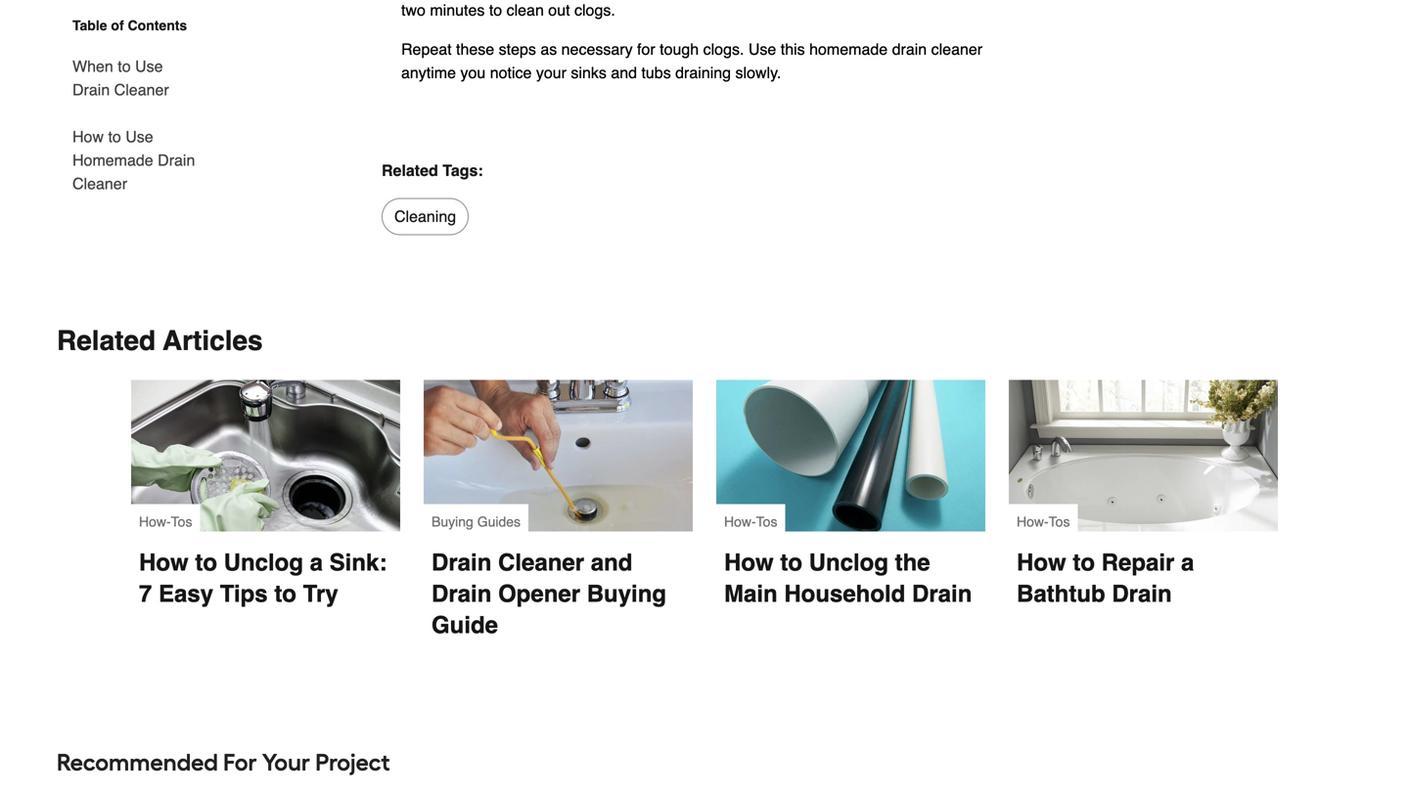 Task type: describe. For each thing, give the bounding box(es) containing it.
related tags:
[[382, 161, 483, 179]]

sinks
[[571, 63, 607, 82]]

drain down buying guides
[[432, 550, 492, 576]]

how- for how to repair a bathtub drain
[[1017, 514, 1049, 530]]

these
[[456, 40, 495, 58]]

cleaning link
[[382, 198, 469, 235]]

use inside repeat these steps as necessary for tough clogs. use this homemade drain cleaner anytime you notice your sinks and tubs draining slowly.
[[749, 40, 777, 58]]

how to unclog a sink: 7 easy tips to try
[[139, 550, 394, 608]]

to left 'try'
[[274, 581, 297, 608]]

buying guides
[[432, 514, 521, 530]]

table of contents
[[72, 18, 187, 33]]

drain cleaner and drain opener buying guide
[[432, 550, 673, 639]]

related for related articles
[[57, 325, 156, 357]]

how to use homemade drain cleaner
[[72, 128, 195, 193]]

a person cleaning the kitchen sink. image
[[131, 380, 400, 532]]

drain
[[892, 40, 927, 58]]

when
[[72, 57, 113, 75]]

articles
[[163, 325, 263, 357]]

how for how to use homemade drain cleaner
[[72, 128, 104, 146]]

several p v c pipes in different sizes. image
[[717, 380, 986, 532]]

cleaner inside 'when to use drain cleaner'
[[114, 81, 169, 99]]

tubs
[[642, 63, 671, 82]]

drain inside the how to unclog the main household drain
[[912, 581, 972, 608]]

how-tos for how to repair a bathtub drain
[[1017, 514, 1070, 530]]

project
[[315, 749, 390, 777]]

tough
[[660, 40, 699, 58]]

of
[[111, 18, 124, 33]]

drain inside 'when to use drain cleaner'
[[72, 81, 110, 99]]

repeat
[[401, 40, 452, 58]]

7
[[139, 581, 152, 608]]

main
[[724, 581, 778, 608]]

to for how to unclog the main household drain
[[780, 550, 803, 576]]

the
[[895, 550, 931, 576]]

a person using a drain stick on a sink drain. image
[[424, 380, 693, 532]]

how for how to unclog a sink: 7 easy tips to try
[[139, 550, 189, 576]]

drain inside how to repair a bathtub drain
[[1112, 581, 1172, 608]]

tos for how to unclog a sink: 7 easy tips to try
[[171, 514, 192, 530]]

recommended for your project
[[57, 749, 390, 777]]

homemade
[[72, 151, 153, 169]]

how for how to unclog the main household drain
[[724, 550, 774, 576]]

steps
[[499, 40, 536, 58]]

use for how to use homemade drain cleaner
[[126, 128, 153, 146]]

draining
[[676, 63, 731, 82]]

household
[[784, 581, 906, 608]]

a for repair
[[1182, 550, 1195, 576]]

necessary
[[562, 40, 633, 58]]

how to repair a bathtub drain
[[1017, 550, 1201, 608]]

related for related tags:
[[382, 161, 438, 179]]

how- for how to unclog the main household drain
[[724, 514, 756, 530]]

guides
[[477, 514, 521, 530]]

how-tos for how to unclog a sink: 7 easy tips to try
[[139, 514, 192, 530]]

an oval-shaped white whirlpool tub with jets on the side. image
[[1009, 380, 1278, 532]]



Task type: locate. For each thing, give the bounding box(es) containing it.
2 horizontal spatial tos
[[1049, 514, 1070, 530]]

tos for how to repair a bathtub drain
[[1049, 514, 1070, 530]]

1 tos from the left
[[171, 514, 192, 530]]

drain down when at the top of page
[[72, 81, 110, 99]]

table of contents element
[[57, 16, 204, 196]]

1 how-tos from the left
[[139, 514, 192, 530]]

tips
[[220, 581, 268, 608]]

to for how to unclog a sink: 7 easy tips to try
[[195, 550, 217, 576]]

how-
[[139, 514, 171, 530], [724, 514, 756, 530], [1017, 514, 1049, 530]]

how to use homemade drain cleaner link
[[72, 114, 204, 196]]

how- for how to unclog a sink: 7 easy tips to try
[[139, 514, 171, 530]]

1 vertical spatial and
[[591, 550, 633, 576]]

tags:
[[443, 161, 483, 179]]

1 unclog from the left
[[224, 550, 303, 576]]

1 horizontal spatial a
[[1182, 550, 1195, 576]]

for
[[223, 749, 257, 777]]

unclog for the
[[809, 550, 889, 576]]

how-tos up 7
[[139, 514, 192, 530]]

2 how- from the left
[[724, 514, 756, 530]]

repeat these steps as necessary for tough clogs. use this homemade drain cleaner anytime you notice your sinks and tubs draining slowly.
[[401, 40, 983, 82]]

and inside drain cleaner and drain opener buying guide
[[591, 550, 633, 576]]

a
[[310, 550, 323, 576], [1182, 550, 1195, 576]]

cleaner up opener
[[498, 550, 584, 576]]

cleaner
[[932, 40, 983, 58]]

repair
[[1102, 550, 1175, 576]]

to up bathtub
[[1073, 550, 1095, 576]]

cleaner inside how to use homemade drain cleaner
[[72, 175, 127, 193]]

a right repair
[[1182, 550, 1195, 576]]

sink:
[[330, 550, 387, 576]]

easy
[[159, 581, 213, 608]]

0 horizontal spatial a
[[310, 550, 323, 576]]

use
[[749, 40, 777, 58], [135, 57, 163, 75], [126, 128, 153, 146]]

tos
[[171, 514, 192, 530], [756, 514, 778, 530], [1049, 514, 1070, 530]]

unclog up the household
[[809, 550, 889, 576]]

how
[[72, 128, 104, 146], [139, 550, 189, 576], [724, 550, 774, 576], [1017, 550, 1067, 576]]

unclog inside the how to unclog the main household drain
[[809, 550, 889, 576]]

a for unclog
[[310, 550, 323, 576]]

notice
[[490, 63, 532, 82]]

a inside how to unclog a sink: 7 easy tips to try
[[310, 550, 323, 576]]

2 vertical spatial cleaner
[[498, 550, 584, 576]]

drain down the
[[912, 581, 972, 608]]

3 how- from the left
[[1017, 514, 1049, 530]]

to up homemade
[[108, 128, 121, 146]]

table
[[72, 18, 107, 33]]

recommended
[[57, 749, 218, 777]]

drain down repair
[[1112, 581, 1172, 608]]

cleaner up how to use homemade drain cleaner link
[[114, 81, 169, 99]]

1 a from the left
[[310, 550, 323, 576]]

1 how- from the left
[[139, 514, 171, 530]]

how up homemade
[[72, 128, 104, 146]]

unclog up tips
[[224, 550, 303, 576]]

0 horizontal spatial how-
[[139, 514, 171, 530]]

unclog
[[224, 550, 303, 576], [809, 550, 889, 576]]

0 horizontal spatial unclog
[[224, 550, 303, 576]]

how- up bathtub
[[1017, 514, 1049, 530]]

drain
[[72, 81, 110, 99], [158, 151, 195, 169], [432, 550, 492, 576], [432, 581, 492, 608], [912, 581, 972, 608], [1112, 581, 1172, 608]]

use down contents
[[135, 57, 163, 75]]

how-tos up bathtub
[[1017, 514, 1070, 530]]

to for how to use homemade drain cleaner
[[108, 128, 121, 146]]

slowly.
[[736, 63, 781, 82]]

buying right opener
[[587, 581, 667, 608]]

drain inside how to use homemade drain cleaner
[[158, 151, 195, 169]]

as
[[541, 40, 557, 58]]

0 horizontal spatial how-tos
[[139, 514, 192, 530]]

to for when to use drain cleaner
[[118, 57, 131, 75]]

0 vertical spatial cleaner
[[114, 81, 169, 99]]

how inside how to unclog a sink: 7 easy tips to try
[[139, 550, 189, 576]]

how inside the how to unclog the main household drain
[[724, 550, 774, 576]]

a inside how to repair a bathtub drain
[[1182, 550, 1195, 576]]

0 vertical spatial buying
[[432, 514, 474, 530]]

how inside how to use homemade drain cleaner
[[72, 128, 104, 146]]

cleaner
[[114, 81, 169, 99], [72, 175, 127, 193], [498, 550, 584, 576]]

3 tos from the left
[[1049, 514, 1070, 530]]

when to use drain cleaner link
[[72, 43, 204, 114]]

to inside how to repair a bathtub drain
[[1073, 550, 1095, 576]]

guide
[[432, 612, 498, 639]]

when to use drain cleaner
[[72, 57, 169, 99]]

tos up main
[[756, 514, 778, 530]]

to for how to repair a bathtub drain
[[1073, 550, 1095, 576]]

to up the household
[[780, 550, 803, 576]]

2 how-tos from the left
[[724, 514, 778, 530]]

how-tos up main
[[724, 514, 778, 530]]

use up homemade
[[126, 128, 153, 146]]

0 horizontal spatial tos
[[171, 514, 192, 530]]

how-tos
[[139, 514, 192, 530], [724, 514, 778, 530], [1017, 514, 1070, 530]]

1 horizontal spatial tos
[[756, 514, 778, 530]]

and
[[611, 63, 637, 82], [591, 550, 633, 576]]

contents
[[128, 18, 187, 33]]

1 horizontal spatial buying
[[587, 581, 667, 608]]

for
[[637, 40, 656, 58]]

buying left 'guides'
[[432, 514, 474, 530]]

a up 'try'
[[310, 550, 323, 576]]

your
[[262, 749, 310, 777]]

homemade
[[810, 40, 888, 58]]

related
[[382, 161, 438, 179], [57, 325, 156, 357]]

to inside the how to unclog the main household drain
[[780, 550, 803, 576]]

how- up main
[[724, 514, 756, 530]]

drain right homemade
[[158, 151, 195, 169]]

cleaner inside drain cleaner and drain opener buying guide
[[498, 550, 584, 576]]

2 tos from the left
[[756, 514, 778, 530]]

buying inside drain cleaner and drain opener buying guide
[[587, 581, 667, 608]]

1 vertical spatial related
[[57, 325, 156, 357]]

opener
[[498, 581, 581, 608]]

to
[[118, 57, 131, 75], [108, 128, 121, 146], [195, 550, 217, 576], [780, 550, 803, 576], [1073, 550, 1095, 576], [274, 581, 297, 608]]

1 vertical spatial cleaner
[[72, 175, 127, 193]]

how to unclog the main household drain
[[724, 550, 972, 608]]

2 unclog from the left
[[809, 550, 889, 576]]

0 vertical spatial related
[[382, 161, 438, 179]]

related articles
[[57, 325, 263, 357]]

how up main
[[724, 550, 774, 576]]

2 a from the left
[[1182, 550, 1195, 576]]

to right when at the top of page
[[118, 57, 131, 75]]

how for how to repair a bathtub drain
[[1017, 550, 1067, 576]]

2 horizontal spatial how-
[[1017, 514, 1049, 530]]

3 how-tos from the left
[[1017, 514, 1070, 530]]

to inside how to use homemade drain cleaner
[[108, 128, 121, 146]]

cleaner down homemade
[[72, 175, 127, 193]]

your
[[536, 63, 567, 82]]

and inside repeat these steps as necessary for tough clogs. use this homemade drain cleaner anytime you notice your sinks and tubs draining slowly.
[[611, 63, 637, 82]]

tos for how to unclog the main household drain
[[756, 514, 778, 530]]

clogs.
[[703, 40, 744, 58]]

1 horizontal spatial unclog
[[809, 550, 889, 576]]

tos up bathtub
[[1049, 514, 1070, 530]]

1 vertical spatial buying
[[587, 581, 667, 608]]

recommended for your project heading
[[57, 743, 1353, 782]]

to up 'easy'
[[195, 550, 217, 576]]

to inside 'when to use drain cleaner'
[[118, 57, 131, 75]]

1 horizontal spatial related
[[382, 161, 438, 179]]

0 horizontal spatial buying
[[432, 514, 474, 530]]

this
[[781, 40, 805, 58]]

1 horizontal spatial how-tos
[[724, 514, 778, 530]]

you
[[461, 63, 486, 82]]

unclog for a
[[224, 550, 303, 576]]

try
[[303, 581, 338, 608]]

how-tos for how to unclog the main household drain
[[724, 514, 778, 530]]

use for when to use drain cleaner
[[135, 57, 163, 75]]

how up 7
[[139, 550, 189, 576]]

how up bathtub
[[1017, 550, 1067, 576]]

how inside how to repair a bathtub drain
[[1017, 550, 1067, 576]]

0 horizontal spatial related
[[57, 325, 156, 357]]

bathtub
[[1017, 581, 1106, 608]]

unclog inside how to unclog a sink: 7 easy tips to try
[[224, 550, 303, 576]]

anytime
[[401, 63, 456, 82]]

cleaning
[[394, 207, 456, 226]]

2 horizontal spatial how-tos
[[1017, 514, 1070, 530]]

use inside how to use homemade drain cleaner
[[126, 128, 153, 146]]

use up slowly.
[[749, 40, 777, 58]]

1 horizontal spatial how-
[[724, 514, 756, 530]]

0 vertical spatial and
[[611, 63, 637, 82]]

tos up 'easy'
[[171, 514, 192, 530]]

how- up 7
[[139, 514, 171, 530]]

use inside 'when to use drain cleaner'
[[135, 57, 163, 75]]

buying
[[432, 514, 474, 530], [587, 581, 667, 608]]

drain up guide
[[432, 581, 492, 608]]



Task type: vqa. For each thing, say whether or not it's contained in the screenshot.
Animal & Pet Care
no



